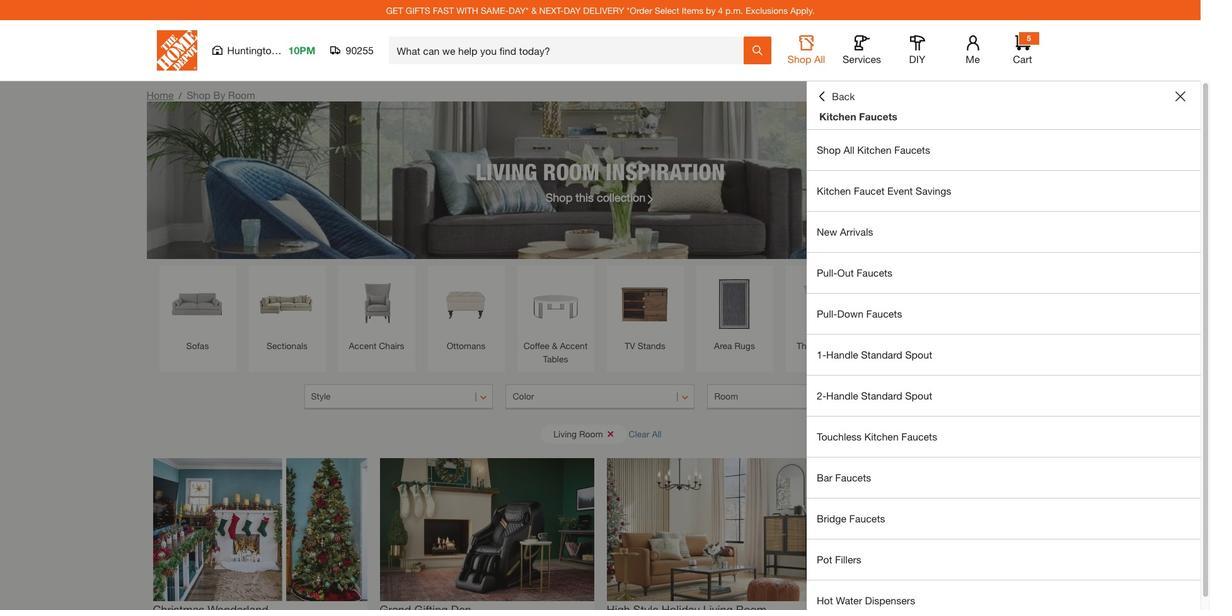 Task type: describe. For each thing, give the bounding box(es) containing it.
all for shop all
[[815, 53, 826, 65]]

coffee & accent tables image
[[524, 272, 588, 336]]

kitchen faucet event savings link
[[807, 171, 1201, 211]]

items
[[682, 5, 704, 15]]

pot fillers
[[817, 554, 862, 566]]

accent inside accent chairs link
[[349, 341, 377, 351]]

*order
[[627, 5, 653, 15]]

me
[[966, 53, 980, 65]]

0 vertical spatial &
[[532, 5, 537, 15]]

standard for 1-handle standard spout
[[862, 349, 903, 361]]

2-handle standard spout
[[817, 390, 933, 402]]

new arrivals
[[817, 226, 874, 238]]

tv stands
[[625, 341, 666, 351]]

living room button
[[541, 425, 627, 444]]

touchless kitchen faucets
[[817, 431, 938, 443]]

pot fillers link
[[807, 540, 1201, 580]]

1 stretchy image image from the left
[[153, 458, 367, 601]]

get gifts fast with same-day* & next-day delivery *order select items by 4 p.m. exclusions apply.
[[386, 5, 815, 15]]

home
[[147, 89, 174, 101]]

pull-down faucets
[[817, 308, 903, 320]]

area rugs
[[715, 341, 755, 351]]

ottomans
[[447, 341, 486, 351]]

bar faucets link
[[807, 458, 1201, 498]]

kitchen inside kitchen faucet event savings link
[[817, 185, 851, 197]]

pillows
[[824, 341, 852, 351]]

bar
[[817, 472, 833, 484]]

pull-out faucets link
[[807, 253, 1201, 293]]

arrivals
[[840, 226, 874, 238]]

90255
[[346, 44, 374, 56]]

faucets right down
[[867, 308, 903, 320]]

color
[[513, 391, 534, 402]]

stands
[[638, 341, 666, 351]]

faucets down 2-handle standard spout in the right of the page
[[902, 431, 938, 443]]

diy
[[910, 53, 926, 65]]

get
[[386, 5, 403, 15]]

What can we help you find today? search field
[[397, 37, 743, 64]]

room inside button
[[580, 428, 603, 439]]

hot
[[817, 595, 834, 607]]

pull-out faucets
[[817, 267, 893, 279]]

exclusions
[[746, 5, 788, 15]]

shop right /
[[187, 89, 211, 101]]

ottomans link
[[434, 272, 498, 353]]

accent chairs
[[349, 341, 405, 351]]

home / shop by room
[[147, 89, 255, 101]]

dispensers
[[865, 595, 916, 607]]

sectionals image
[[255, 272, 319, 336]]

shop this collection
[[546, 190, 646, 204]]

style
[[311, 391, 331, 402]]

the home depot logo image
[[157, 30, 197, 71]]

feedback link image
[[1194, 213, 1211, 281]]

shop this collection link
[[546, 189, 655, 206]]

faucets right bridge
[[850, 513, 886, 525]]

faucets inside 'link'
[[836, 472, 872, 484]]

living for living room
[[554, 428, 577, 439]]

accent inside coffee & accent tables
[[560, 341, 588, 351]]

3 stretchy image image from the left
[[607, 458, 821, 601]]

by
[[706, 5, 716, 15]]

shop all button
[[787, 35, 827, 66]]

clear
[[629, 428, 650, 439]]

throw pillows link
[[792, 272, 857, 353]]

pull- for out
[[817, 267, 838, 279]]

shop all kitchen faucets
[[817, 144, 931, 156]]

style button
[[304, 385, 493, 410]]

accent chairs link
[[345, 272, 409, 353]]

coffee & accent tables
[[524, 341, 588, 364]]

tables
[[543, 354, 568, 364]]

sectionals
[[267, 341, 308, 351]]

handle for 1-
[[827, 349, 859, 361]]

me button
[[953, 35, 994, 66]]

2 stretchy image image from the left
[[380, 458, 594, 601]]

ottomans image
[[434, 272, 498, 336]]

next-
[[540, 5, 564, 15]]

out
[[838, 267, 854, 279]]

coffee
[[524, 341, 550, 351]]

hot water dispensers link
[[807, 581, 1201, 610]]

spout for 2-handle standard spout
[[906, 390, 933, 402]]

room right by
[[228, 89, 255, 101]]

all for shop all kitchen faucets
[[844, 144, 855, 156]]

inspiration
[[606, 158, 725, 185]]

shop for shop this collection
[[546, 190, 573, 204]]

clear all
[[629, 428, 662, 439]]

down
[[838, 308, 864, 320]]

1-handle standard spout
[[817, 349, 933, 361]]

5
[[1027, 33, 1032, 43]]

coffee & accent tables link
[[524, 272, 588, 366]]

clear all button
[[629, 423, 662, 446]]

room inside button
[[715, 391, 738, 402]]

back
[[832, 90, 855, 102]]

event
[[888, 185, 913, 197]]

savings
[[916, 185, 952, 197]]

hot water dispensers
[[817, 595, 916, 607]]

kitchen down back button
[[820, 110, 857, 122]]

tv stands link
[[613, 272, 678, 353]]

fast
[[433, 5, 454, 15]]

throw pillows
[[797, 341, 852, 351]]

standard for 2-handle standard spout
[[862, 390, 903, 402]]

90255 button
[[331, 44, 374, 57]]



Task type: locate. For each thing, give the bounding box(es) containing it.
handle down down
[[827, 349, 859, 361]]

sofas image
[[166, 272, 230, 336]]

diy button
[[898, 35, 938, 66]]

0 horizontal spatial &
[[532, 5, 537, 15]]

1 accent from the left
[[349, 341, 377, 351]]

tv stands image
[[613, 272, 678, 336]]

1 throw from the left
[[797, 341, 822, 351]]

living
[[476, 158, 537, 185], [554, 428, 577, 439]]

stretchy image image
[[153, 458, 367, 601], [380, 458, 594, 601], [607, 458, 821, 601], [834, 458, 1048, 601]]

room down the color button
[[580, 428, 603, 439]]

throw blankets image
[[882, 272, 946, 336]]

1 vertical spatial handle
[[827, 390, 859, 402]]

faucets
[[860, 110, 898, 122], [895, 144, 931, 156], [857, 267, 893, 279], [867, 308, 903, 320], [902, 431, 938, 443], [836, 472, 872, 484], [850, 513, 886, 525]]

spout
[[906, 349, 933, 361], [906, 390, 933, 402]]

services button
[[842, 35, 883, 66]]

0 horizontal spatial all
[[652, 428, 662, 439]]

curtains & drapes image
[[971, 272, 1036, 336]]

cart 5
[[1014, 33, 1033, 65]]

1 horizontal spatial throw
[[883, 341, 908, 351]]

spout down throw blankets
[[906, 390, 933, 402]]

menu
[[807, 130, 1201, 610]]

all for clear all
[[652, 428, 662, 439]]

2 spout from the top
[[906, 390, 933, 402]]

faucets right bar
[[836, 472, 872, 484]]

handle for 2-
[[827, 390, 859, 402]]

day*
[[509, 5, 529, 15]]

pull- inside pull-down faucets link
[[817, 308, 838, 320]]

kitchen inside shop all kitchen faucets link
[[858, 144, 892, 156]]

0 horizontal spatial accent
[[349, 341, 377, 351]]

sofas link
[[166, 272, 230, 353]]

shop for shop all kitchen faucets
[[817, 144, 841, 156]]

living room inspiration
[[476, 158, 725, 185]]

shop down kitchen faucets
[[817, 144, 841, 156]]

accent chairs image
[[345, 272, 409, 336]]

living inside button
[[554, 428, 577, 439]]

2 horizontal spatial all
[[844, 144, 855, 156]]

throw blankets link
[[882, 272, 946, 353]]

accent left chairs
[[349, 341, 377, 351]]

1 vertical spatial living
[[554, 428, 577, 439]]

collection
[[597, 190, 646, 204]]

spout for 1-handle standard spout
[[906, 349, 933, 361]]

handle
[[827, 349, 859, 361], [827, 390, 859, 402]]

0 vertical spatial standard
[[862, 349, 903, 361]]

area rugs link
[[703, 272, 767, 353]]

all down kitchen faucets
[[844, 144, 855, 156]]

all up back button
[[815, 53, 826, 65]]

bridge faucets link
[[807, 499, 1201, 539]]

blankets
[[910, 341, 945, 351]]

faucets up shop all kitchen faucets
[[860, 110, 898, 122]]

shop left this
[[546, 190, 573, 204]]

handle inside 2-handle standard spout link
[[827, 390, 859, 402]]

2-handle standard spout link
[[807, 376, 1201, 416]]

sofas
[[186, 341, 209, 351]]

2 handle from the top
[[827, 390, 859, 402]]

home link
[[147, 89, 174, 101]]

day
[[564, 5, 581, 15]]

pull- down new
[[817, 267, 838, 279]]

1 pull- from the top
[[817, 267, 838, 279]]

pull-down faucets link
[[807, 294, 1201, 334]]

faucets up 'event'
[[895, 144, 931, 156]]

1 horizontal spatial all
[[815, 53, 826, 65]]

touchless
[[817, 431, 862, 443]]

area
[[715, 341, 733, 351]]

0 vertical spatial spout
[[906, 349, 933, 361]]

menu containing shop all kitchen faucets
[[807, 130, 1201, 610]]

0 vertical spatial pull-
[[817, 267, 838, 279]]

0 horizontal spatial living
[[476, 158, 537, 185]]

services
[[843, 53, 882, 65]]

room down 'area'
[[715, 391, 738, 402]]

bar faucets
[[817, 472, 872, 484]]

same-
[[481, 5, 509, 15]]

kitchen inside touchless kitchen faucets link
[[865, 431, 899, 443]]

area rugs image
[[703, 272, 767, 336]]

bridge
[[817, 513, 847, 525]]

by
[[213, 89, 225, 101]]

living room
[[554, 428, 603, 439]]

drawer close image
[[1176, 91, 1186, 102]]

shop inside button
[[788, 53, 812, 65]]

2 accent from the left
[[560, 341, 588, 351]]

accent up tables
[[560, 341, 588, 351]]

living for living room inspiration
[[476, 158, 537, 185]]

kitchen down kitchen faucets
[[858, 144, 892, 156]]

kitchen left the faucet
[[817, 185, 851, 197]]

1 vertical spatial &
[[552, 341, 558, 351]]

p.m.
[[726, 5, 743, 15]]

shop down the apply.
[[788, 53, 812, 65]]

standard up touchless kitchen faucets
[[862, 390, 903, 402]]

pull- up throw pillows
[[817, 308, 838, 320]]

pull- for down
[[817, 308, 838, 320]]

& up tables
[[552, 341, 558, 351]]

2 standard from the top
[[862, 390, 903, 402]]

2-
[[817, 390, 827, 402]]

kitchen down 2-handle standard spout in the right of the page
[[865, 431, 899, 443]]

handle up touchless
[[827, 390, 859, 402]]

kitchen faucets
[[820, 110, 898, 122]]

fillers
[[836, 554, 862, 566]]

1 horizontal spatial accent
[[560, 341, 588, 351]]

2 vertical spatial all
[[652, 428, 662, 439]]

apply.
[[791, 5, 815, 15]]

gifts
[[406, 5, 431, 15]]

1 horizontal spatial &
[[552, 341, 558, 351]]

cart
[[1014, 53, 1033, 65]]

sectionals link
[[255, 272, 319, 353]]

delivery
[[584, 5, 625, 15]]

tv
[[625, 341, 636, 351]]

standard up 2-handle standard spout in the right of the page
[[862, 349, 903, 361]]

pull- inside 'pull-out faucets' link
[[817, 267, 838, 279]]

handle inside 1-handle standard spout link
[[827, 349, 859, 361]]

this
[[576, 190, 594, 204]]

0 vertical spatial handle
[[827, 349, 859, 361]]

shop all
[[788, 53, 826, 65]]

spout down throw blankets image
[[906, 349, 933, 361]]

1 vertical spatial standard
[[862, 390, 903, 402]]

standard inside 1-handle standard spout link
[[862, 349, 903, 361]]

faucets right out at right
[[857, 267, 893, 279]]

& inside coffee & accent tables
[[552, 341, 558, 351]]

1 vertical spatial spout
[[906, 390, 933, 402]]

throw blankets
[[883, 341, 945, 351]]

standard
[[862, 349, 903, 361], [862, 390, 903, 402]]

room up this
[[543, 158, 600, 185]]

1 horizontal spatial living
[[554, 428, 577, 439]]

4
[[718, 5, 723, 15]]

chairs
[[379, 341, 405, 351]]

shop
[[788, 53, 812, 65], [187, 89, 211, 101], [817, 144, 841, 156], [546, 190, 573, 204]]

faucet
[[854, 185, 885, 197]]

shop all kitchen faucets link
[[807, 130, 1201, 170]]

throw for throw pillows
[[797, 341, 822, 351]]

touchless kitchen faucets link
[[807, 417, 1201, 457]]

0 vertical spatial living
[[476, 158, 537, 185]]

new
[[817, 226, 838, 238]]

1-
[[817, 349, 827, 361]]

0 vertical spatial all
[[815, 53, 826, 65]]

standard inside 2-handle standard spout link
[[862, 390, 903, 402]]

throw left 'pillows' on the right bottom
[[797, 341, 822, 351]]

park
[[280, 44, 301, 56]]

0 horizontal spatial throw
[[797, 341, 822, 351]]

1 vertical spatial pull-
[[817, 308, 838, 320]]

kitchen faucet event savings
[[817, 185, 952, 197]]

throw inside "link"
[[883, 341, 908, 351]]

throw for throw blankets
[[883, 341, 908, 351]]

pot
[[817, 554, 833, 566]]

& right day*
[[532, 5, 537, 15]]

new arrivals link
[[807, 212, 1201, 252]]

1 handle from the top
[[827, 349, 859, 361]]

select
[[655, 5, 680, 15]]

4 stretchy image image from the left
[[834, 458, 1048, 601]]

1 standard from the top
[[862, 349, 903, 361]]

2 throw from the left
[[883, 341, 908, 351]]

shop for shop all
[[788, 53, 812, 65]]

1 vertical spatial all
[[844, 144, 855, 156]]

2 pull- from the top
[[817, 308, 838, 320]]

throw pillows image
[[792, 272, 857, 336]]

throw left blankets
[[883, 341, 908, 351]]

huntington park
[[227, 44, 301, 56]]

all right clear
[[652, 428, 662, 439]]

10pm
[[289, 44, 316, 56]]

back button
[[817, 90, 855, 103]]

color button
[[506, 385, 695, 410]]

water
[[836, 595, 863, 607]]

1 spout from the top
[[906, 349, 933, 361]]



Task type: vqa. For each thing, say whether or not it's contained in the screenshot.
Coffee & Accent Tables image
yes



